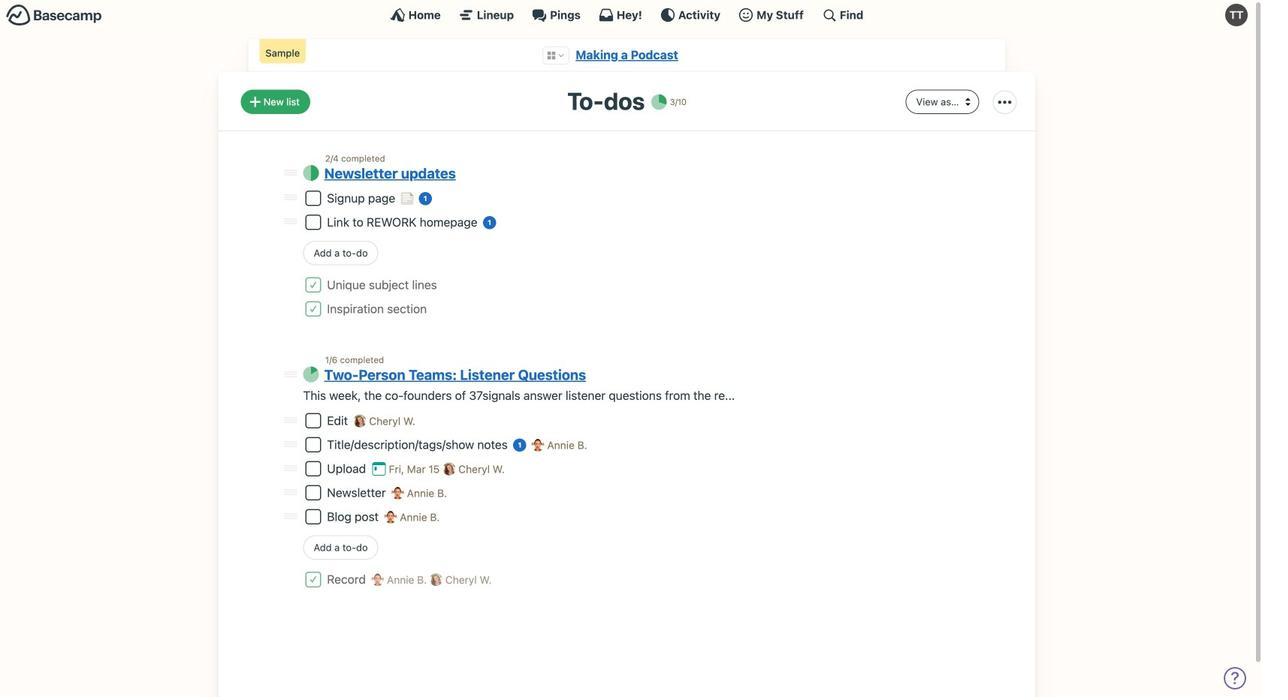 Task type: vqa. For each thing, say whether or not it's contained in the screenshot.
breadcrumb ELEMENT
yes



Task type: locate. For each thing, give the bounding box(es) containing it.
cheryl walters image
[[354, 415, 366, 428], [443, 463, 456, 476]]

annie bryan image
[[532, 439, 544, 452], [391, 487, 404, 500], [384, 511, 397, 524], [371, 574, 384, 587]]

1 horizontal spatial cheryl walters image
[[443, 463, 456, 476]]

1 vertical spatial cheryl walters image
[[443, 463, 456, 476]]

0 horizontal spatial cheryl walters image
[[354, 415, 366, 428]]

keyboard shortcut: ⌘ + / image
[[822, 8, 837, 23]]

terry turtle image
[[1225, 4, 1248, 26]]



Task type: describe. For each thing, give the bounding box(es) containing it.
switch accounts image
[[6, 4, 102, 27]]

breadcrumb element
[[248, 39, 1006, 72]]

0 vertical spatial cheryl walters image
[[354, 415, 366, 428]]

main element
[[0, 0, 1254, 29]]

cheryl walters image
[[430, 574, 443, 587]]



